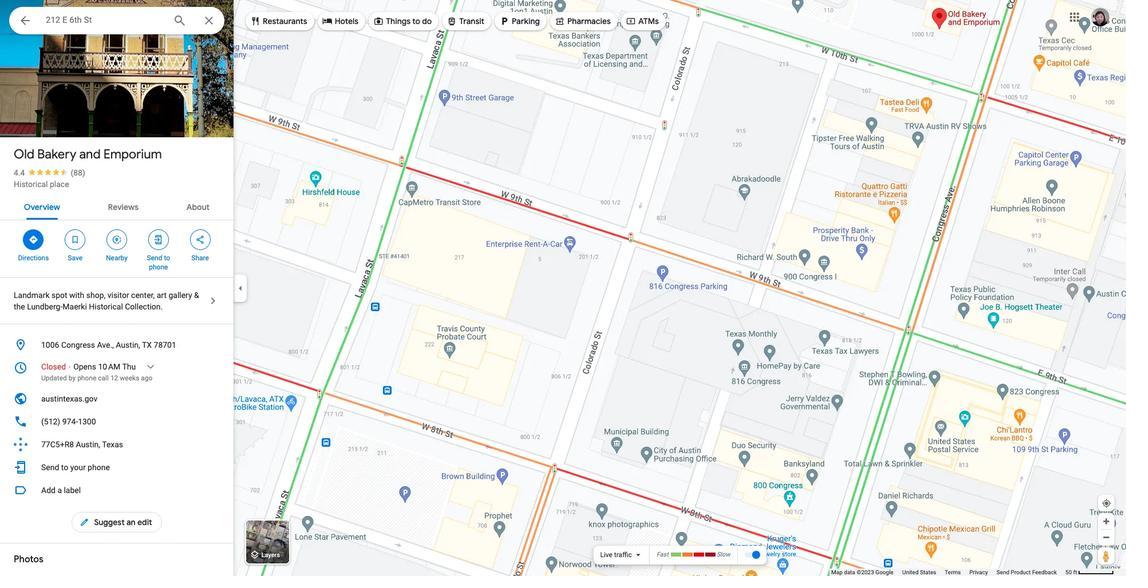 Task type: vqa. For each thing, say whether or not it's contained in the screenshot.
topmost phone
yes



Task type: locate. For each thing, give the bounding box(es) containing it.
austin,
[[116, 341, 140, 350], [76, 440, 100, 449]]

spot
[[51, 291, 67, 300]]

parking
[[512, 16, 540, 26]]

austin, down 1300
[[76, 440, 100, 449]]


[[626, 15, 636, 27]]

things
[[386, 16, 410, 26]]

atms
[[638, 16, 659, 26]]

1006
[[41, 341, 59, 350]]

send left product at the bottom right of the page
[[996, 570, 1009, 576]]

austintexas.gov link
[[0, 388, 234, 410]]

0 vertical spatial send
[[147, 254, 162, 262]]

212 E 6th St field
[[9, 7, 224, 34]]

ave.,
[[97, 341, 114, 350]]

united states
[[902, 570, 936, 576]]

to
[[412, 16, 420, 26], [164, 254, 170, 262], [61, 463, 68, 472]]

0 horizontal spatial austin,
[[76, 440, 100, 449]]

texas
[[102, 440, 123, 449]]


[[555, 15, 565, 27]]

zoom out image
[[1102, 534, 1111, 542]]

 Show traffic  checkbox
[[744, 551, 760, 560]]

send to your phone
[[41, 463, 110, 472]]

send inside the send to phone
[[147, 254, 162, 262]]

1 vertical spatial austin,
[[76, 440, 100, 449]]

1 vertical spatial phone
[[77, 374, 96, 382]]

1 vertical spatial to
[[164, 254, 170, 262]]

2 horizontal spatial to
[[412, 16, 420, 26]]

by
[[69, 374, 76, 382]]

terms
[[945, 570, 961, 576]]

None field
[[46, 13, 164, 27]]

⋅
[[68, 362, 71, 372]]

historical place button
[[14, 179, 69, 190]]

historical inside landmark spot with shop, visitor center, art gallery & the lundberg-maerki historical collection.
[[89, 302, 123, 311]]

and
[[79, 147, 101, 163]]

emporium
[[103, 147, 162, 163]]

phone
[[149, 263, 168, 271], [77, 374, 96, 382], [88, 463, 110, 472]]

2 vertical spatial phone
[[88, 463, 110, 472]]

1 horizontal spatial to
[[164, 254, 170, 262]]

phone right your
[[88, 463, 110, 472]]

phone down 
[[149, 263, 168, 271]]

opens
[[73, 362, 96, 372]]

 suggest an edit
[[79, 516, 152, 529]]

phone inside button
[[88, 463, 110, 472]]

with
[[69, 291, 84, 300]]

to left share
[[164, 254, 170, 262]]

to inside  things to do
[[412, 16, 420, 26]]

add a label
[[41, 486, 81, 495]]

historical down shop,
[[89, 302, 123, 311]]

0 vertical spatial historical
[[14, 180, 48, 189]]

send product feedback button
[[996, 569, 1057, 576]]

send inside button
[[41, 463, 59, 472]]

1 vertical spatial historical
[[89, 302, 123, 311]]

phone down the closed ⋅ opens 10 am thu on the bottom of page
[[77, 374, 96, 382]]

0 horizontal spatial send
[[41, 463, 59, 472]]

2 vertical spatial send
[[996, 570, 1009, 576]]

updated by phone call 12 weeks ago
[[41, 374, 153, 382]]

 restaurants
[[250, 15, 307, 27]]

footer containing map data ©2023 google
[[831, 569, 1065, 576]]

to inside the send to phone
[[164, 254, 170, 262]]

 atms
[[626, 15, 659, 27]]


[[373, 15, 384, 27]]

map
[[831, 570, 843, 576]]

send to your phone button
[[0, 456, 234, 479]]

transit
[[459, 16, 484, 26]]

©2023
[[857, 570, 874, 576]]

50 ft button
[[1065, 570, 1114, 576]]

1 horizontal spatial austin,
[[116, 341, 140, 350]]

photos
[[14, 554, 43, 566]]

old bakery and emporium main content
[[0, 0, 234, 576]]

united
[[902, 570, 919, 576]]

reviews button
[[99, 192, 148, 220]]

google maps element
[[0, 0, 1126, 576]]

send up add
[[41, 463, 59, 472]]

4.4 stars image
[[25, 168, 71, 176]]

show your location image
[[1101, 499, 1112, 509]]

austin, inside 1006 congress ave., austin, tx 78701 button
[[116, 341, 140, 350]]

1006 congress ave., austin, tx 78701
[[41, 341, 176, 350]]

0 horizontal spatial to
[[61, 463, 68, 472]]

call
[[98, 374, 109, 382]]

privacy button
[[969, 569, 988, 576]]

footer
[[831, 569, 1065, 576]]

tab list
[[0, 192, 234, 220]]

old
[[14, 147, 34, 163]]

tab list containing overview
[[0, 192, 234, 220]]

(512) 974-1300 button
[[0, 410, 234, 433]]

phone inside the send to phone
[[149, 263, 168, 271]]

send down 
[[147, 254, 162, 262]]

0 vertical spatial phone
[[149, 263, 168, 271]]

139
[[29, 113, 45, 124]]

photos
[[47, 113, 75, 124]]


[[153, 234, 164, 246]]

updated
[[41, 374, 67, 382]]

none field inside 212 e 6th st field
[[46, 13, 164, 27]]

austin, left tx
[[116, 341, 140, 350]]

to for send to phone
[[164, 254, 170, 262]]

historical inside 'button'
[[14, 180, 48, 189]]

2 horizontal spatial send
[[996, 570, 1009, 576]]


[[322, 15, 332, 27]]

to left your
[[61, 463, 68, 472]]

139 photos
[[29, 113, 75, 124]]

historical down 4.4 on the top of page
[[14, 180, 48, 189]]

0 horizontal spatial historical
[[14, 180, 48, 189]]

art
[[157, 291, 167, 300]]

1 vertical spatial send
[[41, 463, 59, 472]]

add
[[41, 486, 55, 495]]

1300
[[78, 417, 96, 426]]

to inside send to your phone button
[[61, 463, 68, 472]]

an
[[126, 517, 135, 528]]

visitor
[[107, 291, 129, 300]]

 pharmacies
[[555, 15, 611, 27]]

1 horizontal spatial historical
[[89, 302, 123, 311]]

tx
[[142, 341, 152, 350]]

 hotels
[[322, 15, 358, 27]]

1 horizontal spatial send
[[147, 254, 162, 262]]

product
[[1011, 570, 1031, 576]]

0 vertical spatial to
[[412, 16, 420, 26]]

thu
[[122, 362, 136, 372]]

to left do
[[412, 16, 420, 26]]

save
[[68, 254, 82, 262]]

77c5+r8 austin, texas
[[41, 440, 123, 449]]

 search field
[[9, 7, 224, 37]]

2 vertical spatial to
[[61, 463, 68, 472]]

historical place
[[14, 180, 69, 189]]

send inside button
[[996, 570, 1009, 576]]

shop,
[[86, 291, 105, 300]]

0 vertical spatial austin,
[[116, 341, 140, 350]]



Task type: describe. For each thing, give the bounding box(es) containing it.
label
[[64, 486, 81, 495]]

photo of old bakery and emporium image
[[0, 0, 234, 276]]

directions
[[18, 254, 49, 262]]

139 photos button
[[9, 109, 80, 129]]

overview button
[[15, 192, 69, 220]]

google
[[875, 570, 894, 576]]

 button
[[9, 7, 41, 37]]

suggest
[[94, 517, 125, 528]]

show open hours for the week image
[[146, 362, 156, 372]]

send to phone
[[147, 254, 170, 271]]

weeks
[[120, 374, 139, 382]]

old bakery and emporium
[[14, 147, 162, 163]]

a
[[57, 486, 62, 495]]

add a label button
[[0, 479, 234, 502]]

slow
[[717, 551, 730, 559]]

live traffic
[[600, 551, 632, 559]]

feedback
[[1032, 570, 1057, 576]]

show street view coverage image
[[1098, 548, 1115, 565]]


[[195, 234, 205, 246]]

send for send to your phone
[[41, 463, 59, 472]]

88 reviews element
[[71, 168, 85, 177]]

(88)
[[71, 168, 85, 177]]

about button
[[177, 192, 219, 220]]

bakery
[[37, 147, 76, 163]]


[[499, 15, 510, 27]]


[[447, 15, 457, 27]]

send for send product feedback
[[996, 570, 1009, 576]]

about
[[186, 202, 210, 212]]

your
[[70, 463, 86, 472]]

collapse side panel image
[[234, 282, 247, 295]]

(512) 974-1300
[[41, 417, 96, 426]]

traffic
[[614, 551, 632, 559]]

zoom in image
[[1102, 517, 1111, 526]]

hours image
[[14, 361, 27, 375]]

ft
[[1073, 570, 1077, 576]]

live
[[600, 551, 612, 559]]

layers
[[261, 552, 280, 559]]


[[18, 13, 32, 29]]

 transit
[[447, 15, 484, 27]]

information for old bakery and emporium region
[[0, 334, 234, 479]]

map data ©2023 google
[[831, 570, 894, 576]]

austintexas.gov
[[41, 394, 97, 404]]


[[70, 234, 80, 246]]

1006 congress ave., austin, tx 78701 button
[[0, 334, 234, 357]]


[[112, 234, 122, 246]]

77c5+r8
[[41, 440, 74, 449]]

 parking
[[499, 15, 540, 27]]

974-
[[62, 417, 78, 426]]

closed
[[41, 362, 66, 372]]

states
[[920, 570, 936, 576]]

landmark spot with shop, visitor center, art gallery & the lundberg-maerki historical collection. button
[[0, 278, 234, 324]]

the
[[14, 302, 25, 311]]

lundberg-
[[27, 302, 63, 311]]

&
[[194, 291, 199, 300]]

landmark
[[14, 291, 50, 300]]

tab list inside google maps element
[[0, 192, 234, 220]]

4.4
[[14, 168, 25, 177]]

google account: michele murakami  
(michele.murakami@adept.ai) image
[[1091, 8, 1109, 26]]

77c5+r8 austin, texas button
[[0, 433, 234, 456]]

restaurants
[[263, 16, 307, 26]]


[[79, 516, 90, 529]]

gallery
[[169, 291, 192, 300]]

austin, inside 77c5+r8 austin, texas button
[[76, 440, 100, 449]]

center,
[[131, 291, 155, 300]]

landmark spot with shop, visitor center, art gallery & the lundberg-maerki historical collection.
[[14, 291, 199, 311]]

phone for by
[[77, 374, 96, 382]]

live traffic option
[[600, 551, 632, 559]]

actions for old bakery and emporium region
[[0, 220, 234, 278]]

share
[[191, 254, 209, 262]]

 things to do
[[373, 15, 432, 27]]


[[250, 15, 260, 27]]

12
[[110, 374, 118, 382]]

reviews
[[108, 202, 139, 212]]

terms button
[[945, 569, 961, 576]]

privacy
[[969, 570, 988, 576]]

place
[[50, 180, 69, 189]]

fast
[[656, 551, 669, 559]]

closed ⋅ opens 10 am thu
[[41, 362, 136, 372]]

(512)
[[41, 417, 60, 426]]

send for send to phone
[[147, 254, 162, 262]]

50 ft
[[1065, 570, 1077, 576]]

send product feedback
[[996, 570, 1057, 576]]

footer inside google maps element
[[831, 569, 1065, 576]]

phone for to
[[149, 263, 168, 271]]

50
[[1065, 570, 1072, 576]]

edit
[[137, 517, 152, 528]]

united states button
[[902, 569, 936, 576]]

nearby
[[106, 254, 128, 262]]

to for send to your phone
[[61, 463, 68, 472]]



